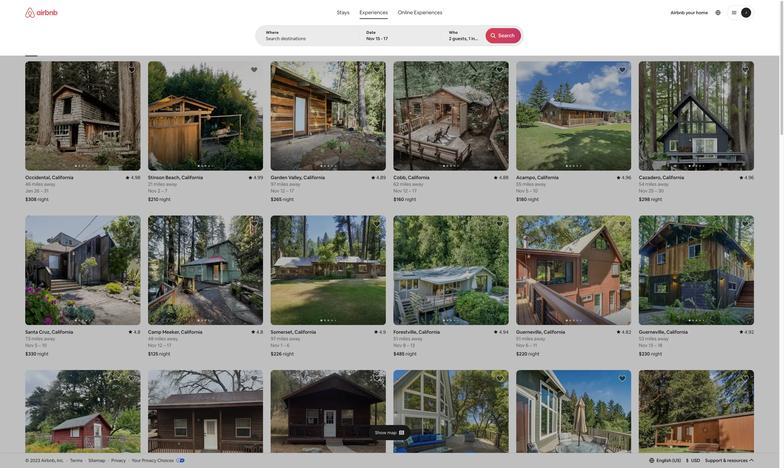 Task type: describe. For each thing, give the bounding box(es) containing it.
nov inside camp meeker, california 48 miles away nov 12 – 17 $125 night
[[148, 342, 157, 348]]

your
[[686, 10, 696, 15]]

4.99
[[254, 175, 263, 181]]

away inside camp meeker, california 48 miles away nov 12 – 17 $125 night
[[167, 336, 178, 342]]

13 inside forestville, california 51 miles away nov 8 – 13 $485 night
[[411, 342, 415, 348]]

inc.
[[57, 458, 64, 463]]

california inside cobb, california 62 miles away nov 12 – 17 $160 night
[[408, 175, 430, 181]]

california inside acampo, california 55 miles away nov 5 – 10 $180 night
[[538, 175, 559, 181]]

15
[[376, 36, 380, 41]]

3 · from the left
[[108, 458, 109, 463]]

national
[[510, 47, 525, 52]]

away inside occidental, california 46 miles away jan 26 – 31 $308 night
[[44, 181, 55, 187]]

nov inside forestville, california 51 miles away nov 8 – 13 $485 night
[[394, 342, 402, 348]]

your privacy choices
[[132, 458, 174, 463]]

california inside the guerneville, california 51 miles away nov 6 – 11 $220 night
[[544, 329, 566, 335]]

$180
[[517, 196, 527, 202]]

night inside the guerneville, california 51 miles away nov 6 – 11 $220 night
[[529, 351, 540, 357]]

beach,
[[166, 175, 181, 181]]

nov inside "somerset, california 97 miles away nov 1 – 6 $226 night"
[[271, 342, 280, 348]]

4.92
[[745, 329, 755, 335]]

night inside "somerset, california 97 miles away nov 1 – 6 $226 night"
[[283, 351, 294, 357]]

date nov 15 - 17
[[367, 30, 388, 41]]

4.96 out of 5 average rating image
[[740, 175, 755, 181]]

guests,
[[453, 36, 468, 41]]

show map
[[375, 430, 397, 435]]

nov inside the "santa cruz, california 73 miles away nov 5 – 10 $330 night"
[[25, 342, 34, 348]]

add to wishlist: watsonville, california image
[[742, 375, 750, 382]]

experiences tab panel
[[256, 25, 524, 46]]

1 inside "somerset, california 97 miles away nov 1 – 6 $226 night"
[[281, 342, 283, 348]]

miles inside cazadero, california 54 miles away nov 25 – 30 $298 night
[[646, 181, 657, 187]]

4.9 out of 5 average rating image
[[374, 329, 386, 335]]

4.92 out of 5 average rating image
[[740, 329, 755, 335]]

4.88
[[500, 175, 509, 181]]

$330
[[25, 351, 36, 357]]

26
[[34, 188, 40, 194]]

5 inside acampo, california 55 miles away nov 5 – 10 $180 night
[[526, 188, 529, 194]]

miles inside the stinson beach, california 21 miles away nov 2 – 7 $210 night
[[154, 181, 165, 187]]

©
[[25, 458, 29, 463]]

62
[[394, 181, 399, 187]]

who
[[449, 30, 458, 35]]

4.9
[[380, 329, 386, 335]]

support & resources button
[[706, 458, 755, 463]]

california inside "somerset, california 97 miles away nov 1 – 6 $226 night"
[[295, 329, 316, 335]]

online experiences link
[[393, 6, 448, 19]]

4.82
[[622, 329, 632, 335]]

garden valley, california 97 miles away nov 12 – 17 $265 night
[[271, 175, 325, 202]]

resources
[[728, 458, 748, 463]]

stays button
[[332, 6, 355, 19]]

4.88 out of 5 average rating image
[[494, 175, 509, 181]]

experiences button
[[355, 6, 393, 19]]

add to wishlist: valley springs, california image
[[374, 375, 381, 382]]

california inside occidental, california 46 miles away jan 26 – 31 $308 night
[[52, 175, 73, 181]]

$298
[[640, 196, 651, 202]]

english (us)
[[657, 458, 682, 463]]

21
[[148, 181, 153, 187]]

profile element
[[453, 0, 755, 25]]

add to wishlist: santa cruz, california image
[[128, 220, 135, 228]]

$ usd
[[687, 458, 701, 463]]

$485
[[394, 351, 405, 357]]

terms · sitemap · privacy ·
[[70, 458, 129, 463]]

4 · from the left
[[128, 458, 129, 463]]

night inside cazadero, california 54 miles away nov 25 – 30 $298 night
[[652, 196, 663, 202]]

&
[[724, 458, 727, 463]]

cruz,
[[39, 329, 51, 335]]

garden
[[271, 175, 288, 181]]

camp
[[148, 329, 162, 335]]

forestville,
[[394, 329, 418, 335]]

– inside garden valley, california 97 miles away nov 12 – 17 $265 night
[[286, 188, 289, 194]]

national parks
[[510, 47, 536, 52]]

away inside cazadero, california 54 miles away nov 25 – 30 $298 night
[[658, 181, 670, 187]]

nov inside garden valley, california 97 miles away nov 12 – 17 $265 night
[[271, 188, 280, 194]]

choices
[[158, 458, 174, 463]]

4.96 out of 5 average rating image
[[617, 175, 632, 181]]

cobb, california 62 miles away nov 12 – 17 $160 night
[[394, 175, 430, 202]]

add to wishlist: stinson beach, california image
[[251, 66, 258, 74]]

31
[[44, 188, 49, 194]]

night inside the "santa cruz, california 73 miles away nov 5 – 10 $330 night"
[[37, 351, 49, 357]]

2 · from the left
[[85, 458, 86, 463]]

10 inside acampo, california 55 miles away nov 5 – 10 $180 night
[[533, 188, 538, 194]]

4.98 out of 5 average rating image
[[126, 175, 141, 181]]

17 inside date nov 15 - 17
[[384, 36, 388, 41]]

4.99 out of 5 average rating image
[[249, 175, 263, 181]]

© 2023 airbnb, inc. ·
[[25, 458, 67, 463]]

$125
[[148, 351, 158, 357]]

$265
[[271, 196, 282, 202]]

add to wishlist: los gatos, california image
[[619, 375, 627, 382]]

pet
[[489, 36, 496, 41]]

7
[[165, 188, 167, 194]]

add to wishlist: cobb, california image
[[496, 66, 504, 74]]

46
[[25, 181, 31, 187]]

– inside the stinson beach, california 21 miles away nov 2 – 7 $210 night
[[162, 188, 164, 194]]

54
[[640, 181, 645, 187]]

night inside cobb, california 62 miles away nov 12 – 17 $160 night
[[405, 196, 417, 202]]

$230
[[640, 351, 651, 357]]

experiences inside experiences button
[[360, 9, 388, 16]]

– inside the guerneville, california 51 miles away nov 6 – 11 $220 night
[[530, 342, 533, 348]]

97 inside garden valley, california 97 miles away nov 12 – 17 $265 night
[[271, 181, 276, 187]]

12 for 4.8
[[158, 342, 162, 348]]

cobb,
[[394, 175, 407, 181]]

4.94
[[500, 329, 509, 335]]

$160
[[394, 196, 404, 202]]

away inside acampo, california 55 miles away nov 5 – 10 $180 night
[[535, 181, 546, 187]]

infant,
[[472, 36, 485, 41]]

1 privacy from the left
[[111, 458, 126, 463]]

17 inside garden valley, california 97 miles away nov 12 – 17 $265 night
[[290, 188, 294, 194]]

away inside "somerset, california 97 miles away nov 1 – 6 $226 night"
[[290, 336, 301, 342]]

somerset, california 97 miles away nov 1 – 6 $226 night
[[271, 329, 316, 357]]

nov inside the guerneville, california 51 miles away nov 6 – 11 $220 night
[[517, 342, 525, 348]]

california inside the stinson beach, california 21 miles away nov 2 – 7 $210 night
[[182, 175, 203, 181]]

4.89 out of 5 average rating image
[[372, 175, 386, 181]]

add to wishlist: cazadero, california image
[[742, 66, 750, 74]]

4.8 for camp meeker, california 48 miles away nov 12 – 17 $125 night
[[257, 329, 263, 335]]

11
[[534, 342, 537, 348]]

california inside cazadero, california 54 miles away nov 25 – 30 $298 night
[[663, 175, 685, 181]]

away inside guerneville, california 53 miles away nov 13 – 18 $230 night
[[658, 336, 669, 342]]

25
[[649, 188, 654, 194]]

somerset,
[[271, 329, 294, 335]]

online
[[398, 9, 413, 16]]

– inside camp meeker, california 48 miles away nov 12 – 17 $125 night
[[163, 342, 166, 348]]

night inside camp meeker, california 48 miles away nov 12 – 17 $125 night
[[159, 351, 171, 357]]

5 inside the "santa cruz, california 73 miles away nov 5 – 10 $330 night"
[[35, 342, 38, 348]]

4.89
[[377, 175, 386, 181]]

– inside guerneville, california 53 miles away nov 13 – 18 $230 night
[[655, 342, 657, 348]]

miles inside garden valley, california 97 miles away nov 12 – 17 $265 night
[[277, 181, 289, 187]]

10 inside the "santa cruz, california 73 miles away nov 5 – 10 $330 night"
[[42, 342, 47, 348]]

stinson beach, california 21 miles away nov 2 – 7 $210 night
[[148, 175, 203, 202]]

add to wishlist: guerneville, california image
[[742, 220, 750, 228]]

add to wishlist: occidental, california image
[[128, 66, 135, 74]]

$220
[[517, 351, 528, 357]]

english (us) button
[[650, 458, 682, 463]]

stinson
[[148, 175, 165, 181]]

48
[[148, 336, 154, 342]]

– inside forestville, california 51 miles away nov 8 – 13 $485 night
[[407, 342, 410, 348]]

none search field containing stays
[[256, 0, 524, 46]]

night inside occidental, california 46 miles away jan 26 – 31 $308 night
[[38, 196, 49, 202]]



Task type: vqa. For each thing, say whether or not it's contained in the screenshot.
miles within the Somerset, California 97 Miles Away Nov 1 – 6 $226 Night
yes



Task type: locate. For each thing, give the bounding box(es) containing it.
1 horizontal spatial 13
[[649, 342, 654, 348]]

nov down 21
[[148, 188, 157, 194]]

airbnb your home
[[671, 10, 709, 15]]

4.82 out of 5 average rating image
[[617, 329, 632, 335]]

night right $330
[[37, 351, 49, 357]]

add to wishlist: cloverdale, california image
[[496, 375, 504, 382]]

1 left the pet
[[486, 36, 488, 41]]

away up 11
[[535, 336, 546, 342]]

(us)
[[673, 458, 682, 463]]

0 horizontal spatial 6
[[287, 342, 290, 348]]

– inside cazadero, california 54 miles away nov 25 – 30 $298 night
[[656, 188, 658, 194]]

0 horizontal spatial 4.8
[[134, 329, 141, 335]]

california inside garden valley, california 97 miles away nov 12 – 17 $265 night
[[304, 175, 325, 181]]

night down 11
[[529, 351, 540, 357]]

$308
[[25, 196, 37, 202]]

airbnb
[[671, 10, 685, 15]]

1 horizontal spatial 51
[[517, 336, 521, 342]]

1 horizontal spatial 1
[[469, 36, 471, 41]]

away inside the stinson beach, california 21 miles away nov 2 – 7 $210 night
[[166, 181, 177, 187]]

miles down stinson
[[154, 181, 165, 187]]

night right $180
[[528, 196, 540, 202]]

51 for forestville, california
[[394, 336, 398, 342]]

4.8 out of 5 average rating image
[[129, 329, 141, 335]]

santa
[[25, 329, 38, 335]]

1 · from the left
[[66, 458, 67, 463]]

2023
[[30, 458, 40, 463]]

12
[[403, 188, 408, 194], [281, 188, 285, 194], [158, 342, 162, 348]]

away inside garden valley, california 97 miles away nov 12 – 17 $265 night
[[290, 181, 301, 187]]

airbnb,
[[41, 458, 56, 463]]

add to wishlist: acampo, california image
[[619, 66, 627, 74]]

1 horizontal spatial 12
[[281, 188, 285, 194]]

privacy left your
[[111, 458, 126, 463]]

2 13 from the left
[[649, 342, 654, 348]]

2 inside who 2 guests, 1 infant, 1 pet
[[449, 36, 452, 41]]

· right inc.
[[66, 458, 67, 463]]

miles inside forestville, california 51 miles away nov 8 – 13 $485 night
[[399, 336, 411, 342]]

– inside the "santa cruz, california 73 miles away nov 5 – 10 $330 night"
[[39, 342, 41, 348]]

5 up $180
[[526, 188, 529, 194]]

home
[[697, 10, 709, 15]]

away up 31
[[44, 181, 55, 187]]

13 left 18
[[649, 342, 654, 348]]

add to wishlist: guerneville, california image
[[619, 220, 627, 228]]

1
[[469, 36, 471, 41], [486, 36, 488, 41], [281, 342, 283, 348]]

night right $160
[[405, 196, 417, 202]]

night down 31
[[38, 196, 49, 202]]

1 horizontal spatial 5
[[526, 188, 529, 194]]

10 down acampo,
[[533, 188, 538, 194]]

1 horizontal spatial privacy
[[142, 458, 157, 463]]

1 horizontal spatial experiences
[[414, 9, 443, 16]]

2 horizontal spatial 1
[[486, 36, 488, 41]]

nov up "$220" in the bottom right of the page
[[517, 342, 525, 348]]

1 vertical spatial 10
[[42, 342, 47, 348]]

4.8 left somerset,
[[257, 329, 263, 335]]

miles inside guerneville, california 53 miles away nov 13 – 18 $230 night
[[646, 336, 657, 342]]

0 horizontal spatial guerneville,
[[517, 329, 543, 335]]

nov inside cobb, california 62 miles away nov 12 – 17 $160 night
[[394, 188, 402, 194]]

add to wishlist: camp meeker, california image
[[251, 220, 258, 228]]

1 97 from the top
[[271, 181, 276, 187]]

treehouses
[[242, 47, 262, 52]]

miles inside the "santa cruz, california 73 miles away nov 5 – 10 $330 night"
[[32, 336, 43, 342]]

where
[[266, 30, 279, 35]]

night inside the stinson beach, california 21 miles away nov 2 – 7 $210 night
[[160, 196, 171, 202]]

51 up "$220" in the bottom right of the page
[[517, 336, 521, 342]]

0 vertical spatial 10
[[533, 188, 538, 194]]

2 6 from the left
[[526, 342, 529, 348]]

1 horizontal spatial 6
[[526, 342, 529, 348]]

12 inside camp meeker, california 48 miles away nov 12 – 17 $125 night
[[158, 342, 162, 348]]

santa cruz, california 73 miles away nov 5 – 10 $330 night
[[25, 329, 73, 357]]

1 vertical spatial 2
[[158, 188, 160, 194]]

night right $226
[[283, 351, 294, 357]]

51 down forestville,
[[394, 336, 398, 342]]

1 4.8 from the left
[[134, 329, 141, 335]]

1 horizontal spatial 4.8
[[257, 329, 263, 335]]

0 horizontal spatial 4.96
[[622, 175, 632, 181]]

12 inside garden valley, california 97 miles away nov 12 – 17 $265 night
[[281, 188, 285, 194]]

experiences up date
[[360, 9, 388, 16]]

away down acampo,
[[535, 181, 546, 187]]

guerneville, california 51 miles away nov 6 – 11 $220 night
[[517, 329, 566, 357]]

acampo,
[[517, 175, 537, 181]]

nov
[[367, 36, 375, 41], [394, 188, 402, 194], [148, 188, 157, 194], [271, 188, 280, 194], [517, 188, 525, 194], [640, 188, 648, 194], [25, 342, 34, 348], [394, 342, 402, 348], [148, 342, 157, 348], [271, 342, 280, 348], [517, 342, 525, 348], [640, 342, 648, 348]]

13 right the 8
[[411, 342, 415, 348]]

4.98
[[131, 175, 141, 181]]

guerneville, for 53
[[640, 329, 666, 335]]

away up 18
[[658, 336, 669, 342]]

0 vertical spatial 2
[[449, 36, 452, 41]]

add to wishlist: garden valley, california image
[[374, 66, 381, 74]]

miles
[[32, 181, 43, 187], [400, 181, 412, 187], [154, 181, 165, 187], [277, 181, 289, 187], [523, 181, 534, 187], [646, 181, 657, 187], [32, 336, 43, 342], [399, 336, 411, 342], [155, 336, 166, 342], [277, 336, 289, 342], [522, 336, 534, 342], [646, 336, 657, 342]]

california
[[52, 175, 73, 181], [408, 175, 430, 181], [182, 175, 203, 181], [304, 175, 325, 181], [538, 175, 559, 181], [663, 175, 685, 181], [52, 329, 73, 335], [419, 329, 440, 335], [181, 329, 203, 335], [295, 329, 316, 335], [544, 329, 566, 335], [667, 329, 689, 335]]

miles down camp at bottom left
[[155, 336, 166, 342]]

add to wishlist: forestville, california image
[[496, 220, 504, 228]]

nov down date
[[367, 36, 375, 41]]

away down somerset,
[[290, 336, 301, 342]]

1 51 from the left
[[394, 336, 398, 342]]

miles up 11
[[522, 336, 534, 342]]

night inside guerneville, california 53 miles away nov 13 – 18 $230 night
[[652, 351, 663, 357]]

away down beach,
[[166, 181, 177, 187]]

0 vertical spatial 5
[[526, 188, 529, 194]]

cazadero, california 54 miles away nov 25 – 30 $298 night
[[640, 175, 685, 202]]

51
[[394, 336, 398, 342], [517, 336, 521, 342]]

cazadero,
[[640, 175, 662, 181]]

nov down '54'
[[640, 188, 648, 194]]

nov down 73
[[25, 342, 34, 348]]

6 inside the guerneville, california 51 miles away nov 6 – 11 $220 night
[[526, 342, 529, 348]]

2 down who
[[449, 36, 452, 41]]

california inside forestville, california 51 miles away nov 8 – 13 $485 night
[[419, 329, 440, 335]]

1 vertical spatial 5
[[35, 342, 38, 348]]

experiences inside online experiences link
[[414, 9, 443, 16]]

away up 30
[[658, 181, 670, 187]]

valley,
[[289, 175, 303, 181]]

12 up $265
[[281, 188, 285, 194]]

away down meeker,
[[167, 336, 178, 342]]

night inside forestville, california 51 miles away nov 8 – 13 $485 night
[[406, 351, 417, 357]]

17 inside cobb, california 62 miles away nov 12 – 17 $160 night
[[413, 188, 417, 194]]

california inside guerneville, california 53 miles away nov 13 – 18 $230 night
[[667, 329, 689, 335]]

privacy
[[111, 458, 126, 463], [142, 458, 157, 463]]

12 up $125
[[158, 342, 162, 348]]

12 for 4.89
[[281, 188, 285, 194]]

your
[[132, 458, 141, 463]]

what can we help you find? tab list
[[332, 6, 393, 19]]

english
[[657, 458, 672, 463]]

0 horizontal spatial 1
[[281, 342, 283, 348]]

97 inside "somerset, california 97 miles away nov 1 – 6 $226 night"
[[271, 336, 276, 342]]

usd
[[692, 458, 701, 463]]

$226
[[271, 351, 282, 357]]

nov inside date nov 15 - 17
[[367, 36, 375, 41]]

miles down acampo,
[[523, 181, 534, 187]]

2 horizontal spatial 12
[[403, 188, 408, 194]]

meeker,
[[163, 329, 180, 335]]

2 4.8 from the left
[[257, 329, 263, 335]]

-
[[381, 36, 383, 41]]

miles inside occidental, california 46 miles away jan 26 – 31 $308 night
[[32, 181, 43, 187]]

4.96 for acampo, california 55 miles away nov 5 – 10 $180 night
[[622, 175, 632, 181]]

jan
[[25, 188, 33, 194]]

– inside cobb, california 62 miles away nov 12 – 17 $160 night
[[409, 188, 412, 194]]

away
[[44, 181, 55, 187], [413, 181, 424, 187], [166, 181, 177, 187], [290, 181, 301, 187], [535, 181, 546, 187], [658, 181, 670, 187], [44, 336, 55, 342], [412, 336, 423, 342], [167, 336, 178, 342], [290, 336, 301, 342], [535, 336, 546, 342], [658, 336, 669, 342]]

sitemap
[[89, 458, 105, 463]]

2 inside the stinson beach, california 21 miles away nov 2 – 7 $210 night
[[158, 188, 160, 194]]

13
[[411, 342, 415, 348], [649, 342, 654, 348]]

10 down cruz,
[[42, 342, 47, 348]]

$210
[[148, 196, 159, 202]]

1 horizontal spatial guerneville,
[[640, 329, 666, 335]]

17 inside camp meeker, california 48 miles away nov 12 – 17 $125 night
[[167, 342, 171, 348]]

night inside acampo, california 55 miles away nov 5 – 10 $180 night
[[528, 196, 540, 202]]

miles inside cobb, california 62 miles away nov 12 – 17 $160 night
[[400, 181, 412, 187]]

2 guerneville, from the left
[[640, 329, 666, 335]]

4.8 out of 5 average rating image
[[252, 329, 263, 335]]

miles up 25
[[646, 181, 657, 187]]

– inside occidental, california 46 miles away jan 26 – 31 $308 night
[[41, 188, 43, 194]]

1 experiences from the left
[[360, 9, 388, 16]]

2 4.96 from the left
[[745, 175, 755, 181]]

map
[[388, 430, 397, 435]]

$
[[687, 458, 689, 463]]

53
[[640, 336, 645, 342]]

occidental, california 46 miles away jan 26 – 31 $308 night
[[25, 175, 73, 202]]

– inside "somerset, california 97 miles away nov 1 – 6 $226 night"
[[284, 342, 286, 348]]

away down forestville,
[[412, 336, 423, 342]]

6 left 11
[[526, 342, 529, 348]]

miles up the 8
[[399, 336, 411, 342]]

6 down somerset,
[[287, 342, 290, 348]]

· left your
[[128, 458, 129, 463]]

california inside camp meeker, california 48 miles away nov 12 – 17 $125 night
[[181, 329, 203, 335]]

privacy right your
[[142, 458, 157, 463]]

0 horizontal spatial 2
[[158, 188, 160, 194]]

terms link
[[70, 458, 83, 463]]

night down 18
[[652, 351, 663, 357]]

0 horizontal spatial privacy
[[111, 458, 126, 463]]

1 left infant,
[[469, 36, 471, 41]]

– inside acampo, california 55 miles away nov 5 – 10 $180 night
[[530, 188, 532, 194]]

nov inside guerneville, california 53 miles away nov 13 – 18 $230 night
[[640, 342, 648, 348]]

51 inside forestville, california 51 miles away nov 8 – 13 $485 night
[[394, 336, 398, 342]]

away inside the guerneville, california 51 miles away nov 6 – 11 $220 night
[[535, 336, 546, 342]]

night down the 8
[[406, 351, 417, 357]]

guerneville, california 53 miles away nov 13 – 18 $230 night
[[640, 329, 689, 357]]

10
[[533, 188, 538, 194], [42, 342, 47, 348]]

night
[[38, 196, 49, 202], [405, 196, 417, 202], [160, 196, 171, 202], [283, 196, 294, 202], [528, 196, 540, 202], [652, 196, 663, 202], [37, 351, 49, 357], [406, 351, 417, 357], [159, 351, 171, 357], [283, 351, 294, 357], [529, 351, 540, 357], [652, 351, 663, 357]]

4.94 out of 5 average rating image
[[494, 329, 509, 335]]

guerneville, up 53
[[640, 329, 666, 335]]

occidental,
[[25, 175, 51, 181]]

miles inside camp meeker, california 48 miles away nov 12 – 17 $125 night
[[155, 336, 166, 342]]

guerneville, up 11
[[517, 329, 543, 335]]

miles inside "somerset, california 97 miles away nov 1 – 6 $226 night"
[[277, 336, 289, 342]]

4.96 for cazadero, california 54 miles away nov 25 – 30 $298 night
[[745, 175, 755, 181]]

2 51 from the left
[[517, 336, 521, 342]]

1 13 from the left
[[411, 342, 415, 348]]

night down 7
[[160, 196, 171, 202]]

forestville, california 51 miles away nov 8 – 13 $485 night
[[394, 329, 440, 357]]

group containing national parks
[[25, 32, 646, 56]]

experiences right online
[[414, 9, 443, 16]]

97 down garden
[[271, 181, 276, 187]]

30
[[659, 188, 664, 194]]

55
[[517, 181, 522, 187]]

1 horizontal spatial 2
[[449, 36, 452, 41]]

date
[[367, 30, 376, 35]]

add to wishlist: tomales, california image
[[128, 375, 135, 382]]

miles down cobb,
[[400, 181, 412, 187]]

0 horizontal spatial experiences
[[360, 9, 388, 16]]

away inside cobb, california 62 miles away nov 12 – 17 $160 night
[[413, 181, 424, 187]]

add to wishlist: somerset, california image
[[374, 220, 381, 228]]

1 up $226
[[281, 342, 283, 348]]

1 4.96 from the left
[[622, 175, 632, 181]]

away right 62
[[413, 181, 424, 187]]

miles down somerset,
[[277, 336, 289, 342]]

4.8 left camp at bottom left
[[134, 329, 141, 335]]

13 inside guerneville, california 53 miles away nov 13 – 18 $230 night
[[649, 342, 654, 348]]

nov left the 8
[[394, 342, 402, 348]]

2 left 7
[[158, 188, 160, 194]]

nov inside the stinson beach, california 21 miles away nov 2 – 7 $210 night
[[148, 188, 157, 194]]

airbnb your home link
[[667, 6, 712, 19]]

support
[[706, 458, 723, 463]]

night right $265
[[283, 196, 294, 202]]

73
[[25, 336, 31, 342]]

miles inside the guerneville, california 51 miles away nov 6 – 11 $220 night
[[522, 336, 534, 342]]

sitemap link
[[89, 458, 105, 463]]

california inside the "santa cruz, california 73 miles away nov 5 – 10 $330 night"
[[52, 329, 73, 335]]

1 6 from the left
[[287, 342, 290, 348]]

0 horizontal spatial 5
[[35, 342, 38, 348]]

miles down garden
[[277, 181, 289, 187]]

2
[[449, 36, 452, 41], [158, 188, 160, 194]]

guerneville, inside guerneville, california 53 miles away nov 13 – 18 $230 night
[[640, 329, 666, 335]]

2 97 from the top
[[271, 336, 276, 342]]

· right terms
[[85, 458, 86, 463]]

nov inside acampo, california 55 miles away nov 5 – 10 $180 night
[[517, 188, 525, 194]]

2 privacy from the left
[[142, 458, 157, 463]]

0 horizontal spatial 13
[[411, 342, 415, 348]]

online experiences
[[398, 9, 443, 16]]

miles up 26
[[32, 181, 43, 187]]

12 inside cobb, california 62 miles away nov 12 – 17 $160 night
[[403, 188, 408, 194]]

nov down 53
[[640, 342, 648, 348]]

0 vertical spatial 97
[[271, 181, 276, 187]]

privacy link
[[111, 458, 126, 463]]

51 inside the guerneville, california 51 miles away nov 6 – 11 $220 night
[[517, 336, 521, 342]]

nov down 48 on the left of page
[[148, 342, 157, 348]]

night down 30
[[652, 196, 663, 202]]

18
[[658, 342, 663, 348]]

8
[[403, 342, 406, 348]]

guerneville, inside the guerneville, california 51 miles away nov 6 – 11 $220 night
[[517, 329, 543, 335]]

add to wishlist: valley springs, california image
[[251, 375, 258, 382]]

1 horizontal spatial 10
[[533, 188, 538, 194]]

terms
[[70, 458, 83, 463]]

6 inside "somerset, california 97 miles away nov 1 – 6 $226 night"
[[287, 342, 290, 348]]

· left privacy link
[[108, 458, 109, 463]]

nov down 62
[[394, 188, 402, 194]]

Where field
[[266, 36, 349, 41]]

your privacy choices link
[[132, 458, 185, 464]]

night right $125
[[159, 351, 171, 357]]

nov up $226
[[271, 342, 280, 348]]

away down valley,
[[290, 181, 301, 187]]

away inside forestville, california 51 miles away nov 8 – 13 $485 night
[[412, 336, 423, 342]]

who 2 guests, 1 infant, 1 pet
[[449, 30, 496, 41]]

support & resources
[[706, 458, 748, 463]]

1 vertical spatial 97
[[271, 336, 276, 342]]

2 experiences from the left
[[414, 9, 443, 16]]

0 horizontal spatial 51
[[394, 336, 398, 342]]

51 for guerneville, california
[[517, 336, 521, 342]]

guerneville, for 51
[[517, 329, 543, 335]]

12 up $160
[[403, 188, 408, 194]]

4.96
[[622, 175, 632, 181], [745, 175, 755, 181]]

show
[[375, 430, 387, 435]]

miles down santa at the bottom left of the page
[[32, 336, 43, 342]]

away down cruz,
[[44, 336, 55, 342]]

nov up $265
[[271, 188, 280, 194]]

away inside the "santa cruz, california 73 miles away nov 5 – 10 $330 night"
[[44, 336, 55, 342]]

night inside garden valley, california 97 miles away nov 12 – 17 $265 night
[[283, 196, 294, 202]]

None search field
[[256, 0, 524, 46]]

guerneville,
[[517, 329, 543, 335], [640, 329, 666, 335]]

nov inside cazadero, california 54 miles away nov 25 – 30 $298 night
[[640, 188, 648, 194]]

97 down somerset,
[[271, 336, 276, 342]]

miles inside acampo, california 55 miles away nov 5 – 10 $180 night
[[523, 181, 534, 187]]

camp meeker, california 48 miles away nov 12 – 17 $125 night
[[148, 329, 203, 357]]

4.8 for santa cruz, california 73 miles away nov 5 – 10 $330 night
[[134, 329, 141, 335]]

0 horizontal spatial 12
[[158, 342, 162, 348]]

1 horizontal spatial 4.96
[[745, 175, 755, 181]]

miles right 53
[[646, 336, 657, 342]]

group
[[25, 32, 646, 56], [25, 61, 141, 171], [148, 61, 263, 171], [271, 61, 502, 171], [394, 61, 509, 171], [517, 61, 632, 171], [640, 61, 785, 171], [25, 216, 141, 325], [148, 216, 263, 325], [271, 216, 502, 325], [394, 216, 509, 325], [517, 216, 632, 325], [640, 216, 755, 325], [25, 370, 141, 468], [148, 370, 263, 468], [271, 370, 386, 468], [394, 370, 509, 468], [517, 370, 632, 468], [640, 370, 755, 468]]

0 horizontal spatial 10
[[42, 342, 47, 348]]

1 guerneville, from the left
[[517, 329, 543, 335]]

5 up $330
[[35, 342, 38, 348]]

nov down 55
[[517, 188, 525, 194]]



